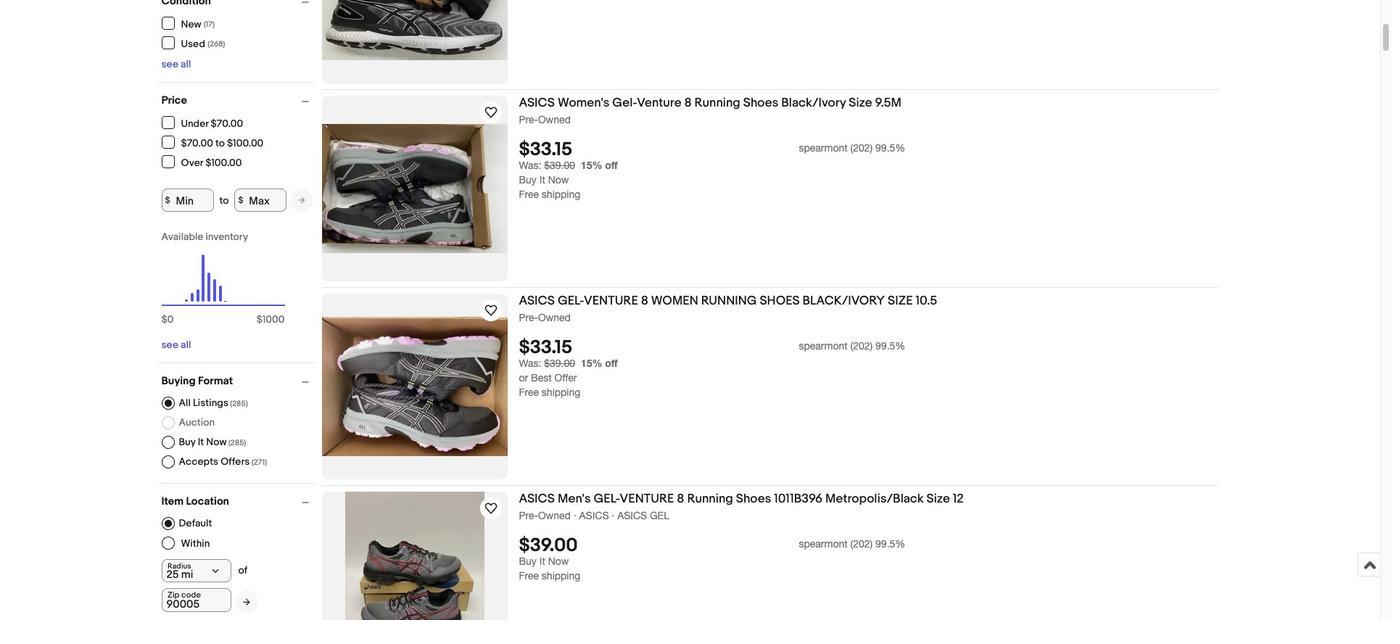 Task type: vqa. For each thing, say whether or not it's contained in the screenshot.
are
no



Task type: describe. For each thing, give the bounding box(es) containing it.
8 for $33.15
[[684, 96, 692, 110]]

asics left gel
[[617, 510, 647, 522]]

size inside the asics women's gel-venture 8 running shoes black/ivory size 9.5m pre-owned
[[849, 96, 873, 110]]

shipping for gel-
[[542, 387, 581, 398]]

auction
[[179, 416, 215, 429]]

off for gel-
[[605, 159, 618, 171]]

price
[[161, 94, 187, 107]]

inventory
[[206, 231, 248, 243]]

asics for asics women's gel-venture 8 running shoes black/ivory size 9.5m
[[519, 96, 555, 110]]

shipping for women's
[[542, 189, 581, 200]]

venture
[[637, 96, 682, 110]]

(17)
[[204, 19, 215, 29]]

listings
[[193, 397, 228, 409]]

asics women's gel-venture 8 running shoes black/ivory size 9.5m heading
[[519, 96, 902, 110]]

 (285) Items text field
[[228, 399, 248, 408]]

watch asics gel-venture 8 women running shoes black/ivory size 10.5 image
[[482, 302, 499, 319]]

it inside spearmont (202) 99.5% buy it now free shipping
[[540, 556, 545, 567]]

2 · from the left
[[612, 510, 615, 522]]

used (268)
[[181, 37, 225, 50]]

size
[[888, 294, 913, 308]]

asics down men's
[[579, 510, 609, 522]]

black/ivory
[[781, 96, 846, 110]]

99.5% for size
[[876, 142, 906, 154]]

within
[[181, 537, 210, 550]]

size inside asics men's gel-venture 8 running shoes 1011b396 metropolis/black size 12 pre-owned · asics · asics gel
[[927, 492, 950, 506]]

(285) inside buy it now (285)
[[228, 438, 246, 448]]

venture inside asics gel-venture 8 women running shoes black/ivory size 10.5 pre-owned
[[584, 294, 638, 308]]

location
[[186, 495, 229, 509]]

gel-
[[612, 96, 637, 110]]

asics gel-venture 8 women running shoes black/ivory size 10.5 heading
[[519, 294, 938, 308]]

offer
[[555, 372, 577, 384]]

$ 1000
[[257, 313, 285, 326]]

buying
[[161, 374, 196, 388]]

8 for $39.00
[[677, 492, 684, 506]]

buy it now (285)
[[179, 436, 246, 448]]

buying format button
[[161, 374, 315, 388]]

running
[[701, 294, 757, 308]]

15% for women's
[[581, 159, 602, 171]]

new
[[181, 18, 201, 30]]

asics men's gel-venture 8 running shoes 1011b396 metropolis/black size 12 link
[[519, 492, 1219, 509]]

buying format
[[161, 374, 233, 388]]

spearmont inside spearmont (202) 99.5% buy it now free shipping
[[799, 538, 848, 550]]

2 see all button from the top
[[161, 339, 191, 351]]

99.5% for size
[[876, 340, 906, 352]]

0 vertical spatial to
[[216, 137, 225, 149]]

available
[[161, 231, 203, 243]]

venture inside asics men's gel-venture 8 running shoes 1011b396 metropolis/black size 12 pre-owned · asics · asics gel
[[620, 492, 674, 506]]

gel
[[650, 510, 670, 522]]

$ up the inventory
[[238, 195, 243, 206]]

$39.00 for women's
[[544, 160, 575, 171]]

available inventory
[[161, 231, 248, 243]]

Minimum Value in $ text field
[[161, 189, 214, 212]]

free for asics gel-venture 8 women running shoes black/ivory size 10.5
[[519, 387, 539, 398]]

asics gel-nimbus 22 men's athletic running shoes black/white size 16 image
[[322, 0, 507, 60]]

was: for asics women's gel-venture 8 running shoes black/ivory size 9.5m
[[519, 160, 541, 171]]

owned for women's
[[538, 114, 571, 125]]

best
[[531, 372, 552, 384]]

9.5m
[[875, 96, 902, 110]]

1 vertical spatial $100.00
[[205, 156, 242, 169]]

spearmont for black/ivory
[[799, 142, 848, 154]]

(268)
[[208, 39, 225, 48]]

owned inside asics men's gel-venture 8 running shoes 1011b396 metropolis/black size 12 pre-owned · asics · asics gel
[[538, 510, 571, 522]]

item
[[161, 495, 184, 509]]

1000
[[263, 313, 285, 326]]

gel- inside asics gel-venture 8 women running shoes black/ivory size 10.5 pre-owned
[[558, 294, 584, 308]]

owned for gel-
[[538, 312, 571, 324]]

over $100.00 link
[[161, 155, 243, 169]]

offers
[[221, 456, 250, 468]]

of
[[238, 564, 248, 577]]

1 see all button from the top
[[161, 58, 191, 70]]

shipping inside spearmont (202) 99.5% buy it now free shipping
[[542, 570, 581, 582]]

 (271) Items text field
[[250, 458, 267, 467]]

(202) for black/ivory
[[851, 142, 873, 154]]

or
[[519, 372, 528, 384]]

asics gel-venture 8 women running shoes black/ivory size 10.5 pre-owned
[[519, 294, 938, 324]]

graph of available inventory between $0 and $1000+ image
[[161, 231, 285, 333]]

item location
[[161, 495, 229, 509]]

black/ivory
[[803, 294, 885, 308]]



Task type: locate. For each thing, give the bounding box(es) containing it.
apply within filter image
[[243, 597, 250, 607]]

(285) up "offers"
[[228, 438, 246, 448]]

pre- for asics gel-venture 8 women running shoes black/ivory size 10.5
[[519, 312, 538, 324]]

free inside spearmont (202) 99.5% was: $39.00 15% off or best offer free shipping
[[519, 387, 539, 398]]

1 vertical spatial shoes
[[736, 492, 771, 506]]

1 vertical spatial shipping
[[542, 387, 581, 398]]

0 vertical spatial gel-
[[558, 294, 584, 308]]

see
[[161, 58, 178, 70], [161, 339, 178, 351]]

$70.00 up the $70.00 to $100.00
[[211, 117, 243, 129]]

$ 0
[[161, 313, 174, 326]]

format
[[198, 374, 233, 388]]

running for $33.15
[[695, 96, 741, 110]]

1 see all from the top
[[161, 58, 191, 70]]

(202) down asics men's gel-venture 8 running shoes 1011b396 metropolis/black size 12 link
[[851, 538, 873, 550]]

over $100.00
[[181, 156, 242, 169]]

all listings (285)
[[179, 397, 248, 409]]

shoes for $39.00
[[736, 492, 771, 506]]

0 vertical spatial pre-
[[519, 114, 538, 125]]

was:
[[519, 160, 541, 171], [519, 358, 541, 369]]

gel- inside asics men's gel-venture 8 running shoes 1011b396 metropolis/black size 12 pre-owned · asics · asics gel
[[594, 492, 620, 506]]

0 vertical spatial see all
[[161, 58, 191, 70]]

1 vertical spatial spearmont
[[799, 340, 848, 352]]

99.5% inside spearmont (202) 99.5% was: $39.00 15% off buy it now free shipping
[[876, 142, 906, 154]]

owned down women's
[[538, 114, 571, 125]]

3 pre- from the top
[[519, 510, 538, 522]]

$39.00 up offer
[[544, 358, 575, 369]]

(202) inside spearmont (202) 99.5% was: $39.00 15% off or best offer free shipping
[[851, 340, 873, 352]]

shoes left black/ivory
[[743, 96, 779, 110]]

2 vertical spatial $39.00
[[519, 535, 578, 557]]

$33.15
[[519, 139, 573, 161], [519, 337, 573, 359]]

1 see from the top
[[161, 58, 178, 70]]

spearmont inside spearmont (202) 99.5% was: $39.00 15% off buy it now free shipping
[[799, 142, 848, 154]]

shoes
[[743, 96, 779, 110], [736, 492, 771, 506]]

99.5% down size
[[876, 340, 906, 352]]

3 free from the top
[[519, 570, 539, 582]]

0 vertical spatial now
[[548, 174, 569, 186]]

1 was: from the top
[[519, 160, 541, 171]]

8 inside asics gel-venture 8 women running shoes black/ivory size 10.5 pre-owned
[[641, 294, 649, 308]]

asics for asics men's gel-venture 8 running shoes 1011b396 metropolis/black size 12
[[519, 492, 555, 506]]

$100.00 down the $70.00 to $100.00
[[205, 156, 242, 169]]

asics right watch asics gel-venture 8 women running shoes black/ivory size 10.5 icon
[[519, 294, 555, 308]]

asics men's gel-venture 8 running shoes 1011b396 metropolis/black size 12 image
[[345, 492, 484, 620]]

2 pre- from the top
[[519, 312, 538, 324]]

venture up gel
[[620, 492, 674, 506]]

99.5% inside spearmont (202) 99.5% was: $39.00 15% off or best offer free shipping
[[876, 340, 906, 352]]

asics women's gel-venture 8 running shoes black/ivory size 9.5m link
[[519, 96, 1219, 113]]

0 vertical spatial $33.15
[[519, 139, 573, 161]]

women's
[[558, 96, 610, 110]]

asics women's gel-venture 8 running shoes black/ivory size 9.5m pre-owned
[[519, 96, 902, 125]]

1 $33.15 from the top
[[519, 139, 573, 161]]

venture left women
[[584, 294, 638, 308]]

used
[[181, 37, 205, 50]]

1 all from the top
[[181, 58, 191, 70]]

(271)
[[251, 458, 267, 467]]

0 vertical spatial 15%
[[581, 159, 602, 171]]

running inside the asics women's gel-venture 8 running shoes black/ivory size 9.5m pre-owned
[[695, 96, 741, 110]]

see all button down 0
[[161, 339, 191, 351]]

0 vertical spatial shipping
[[542, 189, 581, 200]]

(202) inside spearmont (202) 99.5% buy it now free shipping
[[851, 538, 873, 550]]

0 vertical spatial off
[[605, 159, 618, 171]]

(202) down asics women's gel-venture 8 running shoes black/ivory size 9.5m link
[[851, 142, 873, 154]]

· down men's
[[574, 510, 576, 522]]

0 vertical spatial $39.00
[[544, 160, 575, 171]]

1 99.5% from the top
[[876, 142, 906, 154]]

owned inside asics gel-venture 8 women running shoes black/ivory size 10.5 pre-owned
[[538, 312, 571, 324]]

accepts offers (271)
[[179, 456, 267, 468]]

99.5%
[[876, 142, 906, 154], [876, 340, 906, 352], [876, 538, 906, 550]]

0 vertical spatial owned
[[538, 114, 571, 125]]

shoes for $33.15
[[743, 96, 779, 110]]

running up spearmont (202) 99.5% buy it now free shipping
[[687, 492, 733, 506]]

men's
[[558, 492, 591, 506]]

default link
[[161, 517, 212, 530]]

0 vertical spatial free
[[519, 189, 539, 200]]

3 99.5% from the top
[[876, 538, 906, 550]]

$70.00
[[211, 117, 243, 129], [181, 137, 213, 149]]

accepts
[[179, 456, 218, 468]]

now inside spearmont (202) 99.5% buy it now free shipping
[[548, 556, 569, 567]]

spearmont (202) 99.5% was: $39.00 15% off buy it now free shipping
[[519, 142, 906, 200]]

was: inside spearmont (202) 99.5% was: $39.00 15% off or best offer free shipping
[[519, 358, 541, 369]]

(285)
[[230, 399, 248, 408], [228, 438, 246, 448]]

2 (202) from the top
[[851, 340, 873, 352]]

asics for asics gel-venture 8 women running shoes black/ivory size 10.5
[[519, 294, 555, 308]]

owned up offer
[[538, 312, 571, 324]]

new (17)
[[181, 18, 215, 30]]

see all for 1st see all button from the bottom
[[161, 339, 191, 351]]

running for $39.00
[[687, 492, 733, 506]]

asics men's gel-venture 8 running shoes 1011b396 metropolis/black size 12 heading
[[519, 492, 964, 506]]

1 vertical spatial gel-
[[594, 492, 620, 506]]

2 vertical spatial owned
[[538, 510, 571, 522]]

15% inside spearmont (202) 99.5% was: $39.00 15% off or best offer free shipping
[[581, 357, 602, 369]]

15% inside spearmont (202) 99.5% was: $39.00 15% off buy it now free shipping
[[581, 159, 602, 171]]

$39.00 inside spearmont (202) 99.5% was: $39.00 15% off buy it now free shipping
[[544, 160, 575, 171]]

8 right venture in the top left of the page
[[684, 96, 692, 110]]

0 vertical spatial spearmont
[[799, 142, 848, 154]]

2 vertical spatial (202)
[[851, 538, 873, 550]]

spearmont inside spearmont (202) 99.5% was: $39.00 15% off or best offer free shipping
[[799, 340, 848, 352]]

2 see from the top
[[161, 339, 178, 351]]

asics inside asics gel-venture 8 women running shoes black/ivory size 10.5 pre-owned
[[519, 294, 555, 308]]

see all down used
[[161, 58, 191, 70]]

metropolis/black
[[825, 492, 924, 506]]

asics gel-venture 8 women running shoes black/ivory size 10.5 image
[[322, 317, 507, 456]]

2 shipping from the top
[[542, 387, 581, 398]]

2 vertical spatial shipping
[[542, 570, 581, 582]]

shoes
[[760, 294, 800, 308]]

0 vertical spatial (202)
[[851, 142, 873, 154]]

$39.00
[[544, 160, 575, 171], [544, 358, 575, 369], [519, 535, 578, 557]]

venture
[[584, 294, 638, 308], [620, 492, 674, 506]]

0 vertical spatial buy
[[519, 174, 537, 186]]

1 vertical spatial size
[[927, 492, 950, 506]]

running inside asics men's gel-venture 8 running shoes 1011b396 metropolis/black size 12 pre-owned · asics · asics gel
[[687, 492, 733, 506]]

now
[[548, 174, 569, 186], [206, 436, 227, 448], [548, 556, 569, 567]]

shoes inside the asics women's gel-venture 8 running shoes black/ivory size 9.5m pre-owned
[[743, 96, 779, 110]]

see up price
[[161, 58, 178, 70]]

3 owned from the top
[[538, 510, 571, 522]]

1 vertical spatial now
[[206, 436, 227, 448]]

$33.15 up best
[[519, 337, 573, 359]]

0 vertical spatial size
[[849, 96, 873, 110]]

pre-
[[519, 114, 538, 125], [519, 312, 538, 324], [519, 510, 538, 522]]

size
[[849, 96, 873, 110], [927, 492, 950, 506]]

2 $33.15 from the top
[[519, 337, 573, 359]]

3 spearmont from the top
[[799, 538, 848, 550]]

pre- inside asics gel-venture 8 women running shoes black/ivory size 10.5 pre-owned
[[519, 312, 538, 324]]

1 vertical spatial running
[[687, 492, 733, 506]]

$39.00 down men's
[[519, 535, 578, 557]]

to
[[216, 137, 225, 149], [219, 194, 229, 206]]

$39.00 down women's
[[544, 160, 575, 171]]

0 vertical spatial $70.00
[[211, 117, 243, 129]]

1 (202) from the top
[[851, 142, 873, 154]]

1 shipping from the top
[[542, 189, 581, 200]]

1 vertical spatial see all button
[[161, 339, 191, 351]]

0 vertical spatial it
[[540, 174, 545, 186]]

1 vertical spatial (202)
[[851, 340, 873, 352]]

off for venture
[[605, 357, 618, 369]]

1 vertical spatial see all
[[161, 339, 191, 351]]

see all button
[[161, 58, 191, 70], [161, 339, 191, 351]]

15% for gel-
[[581, 357, 602, 369]]

1 vertical spatial venture
[[620, 492, 674, 506]]

$33.15 for women's
[[519, 139, 573, 161]]

to left the maximum value in $ text field
[[219, 194, 229, 206]]

8
[[684, 96, 692, 110], [641, 294, 649, 308], [677, 492, 684, 506]]

free inside spearmont (202) 99.5% was: $39.00 15% off buy it now free shipping
[[519, 189, 539, 200]]

1 vertical spatial 8
[[641, 294, 649, 308]]

99.5% down 9.5m
[[876, 142, 906, 154]]

buy
[[519, 174, 537, 186], [179, 436, 196, 448], [519, 556, 537, 567]]

(202) down the asics gel-venture 8 women running shoes black/ivory size 10.5 link
[[851, 340, 873, 352]]

$70.00 to $100.00 link
[[161, 136, 264, 149]]

(285) down buying format "dropdown button"
[[230, 399, 248, 408]]

shoes inside asics men's gel-venture 8 running shoes 1011b396 metropolis/black size 12 pre-owned · asics · asics gel
[[736, 492, 771, 506]]

running
[[695, 96, 741, 110], [687, 492, 733, 506]]

None text field
[[161, 588, 231, 612]]

was: for asics gel-venture 8 women running shoes black/ivory size 10.5
[[519, 358, 541, 369]]

size left 9.5m
[[849, 96, 873, 110]]

1 horizontal spatial ·
[[612, 510, 615, 522]]

see all down 0
[[161, 339, 191, 351]]

(202) for black/ivory
[[851, 340, 873, 352]]

$100.00 down under $70.00
[[227, 137, 264, 149]]

1 vertical spatial pre-
[[519, 312, 538, 324]]

2 vertical spatial spearmont
[[799, 538, 848, 550]]

2 vertical spatial 99.5%
[[876, 538, 906, 550]]

2 all from the top
[[181, 339, 191, 351]]

1 vertical spatial $39.00
[[544, 358, 575, 369]]

0 vertical spatial 8
[[684, 96, 692, 110]]

default
[[179, 517, 212, 530]]

1 vertical spatial was:
[[519, 358, 541, 369]]

shipping inside spearmont (202) 99.5% was: $39.00 15% off or best offer free shipping
[[542, 387, 581, 398]]

pre- right watch asics men's gel-venture 8 running shoes 1011b396 metropolis/black size 12 image
[[519, 510, 538, 522]]

1 vertical spatial see
[[161, 339, 178, 351]]

(202)
[[851, 142, 873, 154], [851, 340, 873, 352], [851, 538, 873, 550]]

$33.15 down women's
[[519, 139, 573, 161]]

2 see all from the top
[[161, 339, 191, 351]]

1 vertical spatial 15%
[[581, 357, 602, 369]]

$ up available
[[165, 195, 170, 206]]

1 pre- from the top
[[519, 114, 538, 125]]

10.5
[[916, 294, 938, 308]]

Maximum Value in $ text field
[[235, 189, 287, 212]]

99.5% down metropolis/black
[[876, 538, 906, 550]]

asics
[[519, 96, 555, 110], [519, 294, 555, 308], [519, 492, 555, 506], [579, 510, 609, 522], [617, 510, 647, 522]]

under
[[181, 117, 209, 129]]

1 vertical spatial it
[[198, 436, 204, 448]]

2 spearmont from the top
[[799, 340, 848, 352]]

8 up spearmont (202) 99.5% buy it now free shipping
[[677, 492, 684, 506]]

0 vertical spatial (285)
[[230, 399, 248, 408]]

owned
[[538, 114, 571, 125], [538, 312, 571, 324], [538, 510, 571, 522]]

free inside spearmont (202) 99.5% buy it now free shipping
[[519, 570, 539, 582]]

off inside spearmont (202) 99.5% was: $39.00 15% off buy it now free shipping
[[605, 159, 618, 171]]

it inside spearmont (202) 99.5% was: $39.00 15% off buy it now free shipping
[[540, 174, 545, 186]]

pre- for asics women's gel-venture 8 running shoes black/ivory size 9.5m
[[519, 114, 538, 125]]

see all
[[161, 58, 191, 70], [161, 339, 191, 351]]

running right venture in the top left of the page
[[695, 96, 741, 110]]

2 15% from the top
[[581, 357, 602, 369]]

pre- right watch asics women's gel-venture 8 running shoes black/ivory size 9.5m image
[[519, 114, 538, 125]]

3 shipping from the top
[[542, 570, 581, 582]]

1 · from the left
[[574, 510, 576, 522]]

1 horizontal spatial size
[[927, 492, 950, 506]]

0 vertical spatial shoes
[[743, 96, 779, 110]]

buy inside spearmont (202) 99.5% was: $39.00 15% off buy it now free shipping
[[519, 174, 537, 186]]

0 horizontal spatial gel-
[[558, 294, 584, 308]]

1 vertical spatial buy
[[179, 436, 196, 448]]

1 vertical spatial $33.15
[[519, 337, 573, 359]]

1 vertical spatial owned
[[538, 312, 571, 324]]

asics left women's
[[519, 96, 555, 110]]

1 free from the top
[[519, 189, 539, 200]]

under $70.00 link
[[161, 116, 244, 129]]

(202) inside spearmont (202) 99.5% was: $39.00 15% off buy it now free shipping
[[851, 142, 873, 154]]

1 vertical spatial 99.5%
[[876, 340, 906, 352]]

2 vertical spatial 8
[[677, 492, 684, 506]]

item location button
[[161, 495, 315, 509]]

owned down men's
[[538, 510, 571, 522]]

2 vertical spatial buy
[[519, 556, 537, 567]]

0 horizontal spatial size
[[849, 96, 873, 110]]

asics men's gel-venture 8 running shoes 1011b396 metropolis/black size 12 pre-owned · asics · asics gel
[[519, 492, 964, 522]]

2 99.5% from the top
[[876, 340, 906, 352]]

all down used
[[181, 58, 191, 70]]

0 vertical spatial 99.5%
[[876, 142, 906, 154]]

see all button down used
[[161, 58, 191, 70]]

2 vertical spatial pre-
[[519, 510, 538, 522]]

all
[[179, 397, 191, 409]]

asics women's gel-venture 8 running shoes black/ivory size 9.5m image
[[322, 124, 507, 253]]

2 was: from the top
[[519, 358, 541, 369]]

was: inside spearmont (202) 99.5% was: $39.00 15% off buy it now free shipping
[[519, 160, 541, 171]]

spearmont
[[799, 142, 848, 154], [799, 340, 848, 352], [799, 538, 848, 550]]

$70.00 up over $100.00 link
[[181, 137, 213, 149]]

asics inside the asics women's gel-venture 8 running shoes black/ivory size 9.5m pre-owned
[[519, 96, 555, 110]]

watch asics women's gel-venture 8 running shoes black/ivory size 9.5m image
[[482, 104, 499, 121]]

shipping
[[542, 189, 581, 200], [542, 387, 581, 398], [542, 570, 581, 582]]

(285) inside all listings (285)
[[230, 399, 248, 408]]

asics left men's
[[519, 492, 555, 506]]

$39.00 inside spearmont (202) 99.5% was: $39.00 15% off or best offer free shipping
[[544, 358, 575, 369]]

0 vertical spatial all
[[181, 58, 191, 70]]

off inside spearmont (202) 99.5% was: $39.00 15% off or best offer free shipping
[[605, 357, 618, 369]]

15%
[[581, 159, 602, 171], [581, 357, 602, 369]]

owned inside the asics women's gel-venture 8 running shoes black/ivory size 9.5m pre-owned
[[538, 114, 571, 125]]

$100.00
[[227, 137, 264, 149], [205, 156, 242, 169]]

$39.00 for gel-
[[544, 358, 575, 369]]

now inside spearmont (202) 99.5% was: $39.00 15% off buy it now free shipping
[[548, 174, 569, 186]]

1 owned from the top
[[538, 114, 571, 125]]

99.5% inside spearmont (202) 99.5% buy it now free shipping
[[876, 538, 906, 550]]

see all for second see all button from the bottom of the page
[[161, 58, 191, 70]]

8 inside asics men's gel-venture 8 running shoes 1011b396 metropolis/black size 12 pre-owned · asics · asics gel
[[677, 492, 684, 506]]

price button
[[161, 94, 315, 107]]

0 horizontal spatial ·
[[574, 510, 576, 522]]

0 vertical spatial $100.00
[[227, 137, 264, 149]]

2 owned from the top
[[538, 312, 571, 324]]

2 off from the top
[[605, 357, 618, 369]]

1 vertical spatial free
[[519, 387, 539, 398]]

watch asics men's gel-venture 8 running shoes 1011b396 metropolis/black size 12 image
[[482, 500, 499, 517]]

women
[[651, 294, 698, 308]]

8 left women
[[641, 294, 649, 308]]

asics gel-venture 8 women running shoes black/ivory size 10.5 link
[[519, 294, 1219, 311]]

shoes left 1011b396
[[736, 492, 771, 506]]

free for asics women's gel-venture 8 running shoes black/ivory size 9.5m
[[519, 189, 539, 200]]

$ up buying format "dropdown button"
[[257, 313, 263, 326]]

free
[[519, 189, 539, 200], [519, 387, 539, 398], [519, 570, 539, 582]]

spearmont for black/ivory
[[799, 340, 848, 352]]

2 vertical spatial free
[[519, 570, 539, 582]]

buy inside spearmont (202) 99.5% buy it now free shipping
[[519, 556, 537, 567]]

1 vertical spatial off
[[605, 357, 618, 369]]

off
[[605, 159, 618, 171], [605, 357, 618, 369]]

see down 0
[[161, 339, 178, 351]]

0 vertical spatial venture
[[584, 294, 638, 308]]

1 spearmont from the top
[[799, 142, 848, 154]]

0 vertical spatial was:
[[519, 160, 541, 171]]

it
[[540, 174, 545, 186], [198, 436, 204, 448], [540, 556, 545, 567]]

0
[[167, 313, 174, 326]]

$70.00 to $100.00
[[181, 137, 264, 149]]

1 vertical spatial (285)
[[228, 438, 246, 448]]

pre- inside the asics women's gel-venture 8 running shoes black/ivory size 9.5m pre-owned
[[519, 114, 538, 125]]

1 vertical spatial to
[[219, 194, 229, 206]]

0 vertical spatial see all button
[[161, 58, 191, 70]]

to down under $70.00
[[216, 137, 225, 149]]

 (285) Items text field
[[227, 438, 246, 448]]

2 vertical spatial now
[[548, 556, 569, 567]]

1011b396
[[774, 492, 823, 506]]

·
[[574, 510, 576, 522], [612, 510, 615, 522]]

spearmont (202) 99.5% buy it now free shipping
[[519, 538, 906, 582]]

pre- right watch asics gel-venture 8 women running shoes black/ivory size 10.5 icon
[[519, 312, 538, 324]]

shipping inside spearmont (202) 99.5% was: $39.00 15% off buy it now free shipping
[[542, 189, 581, 200]]

all up buying
[[181, 339, 191, 351]]

· left gel
[[612, 510, 615, 522]]

$
[[165, 195, 170, 206], [238, 195, 243, 206], [161, 313, 167, 326], [257, 313, 263, 326]]

over
[[181, 156, 203, 169]]

spearmont (202) 99.5% was: $39.00 15% off or best offer free shipping
[[519, 340, 906, 398]]

all
[[181, 58, 191, 70], [181, 339, 191, 351]]

pre- inside asics men's gel-venture 8 running shoes 1011b396 metropolis/black size 12 pre-owned · asics · asics gel
[[519, 510, 538, 522]]

2 vertical spatial it
[[540, 556, 545, 567]]

1 off from the top
[[605, 159, 618, 171]]

2 free from the top
[[519, 387, 539, 398]]

size left 12
[[927, 492, 950, 506]]

0 vertical spatial see
[[161, 58, 178, 70]]

1 vertical spatial $70.00
[[181, 137, 213, 149]]

1 vertical spatial all
[[181, 339, 191, 351]]

under $70.00
[[181, 117, 243, 129]]

1 15% from the top
[[581, 159, 602, 171]]

12
[[953, 492, 964, 506]]

3 (202) from the top
[[851, 538, 873, 550]]

$33.15 for gel-
[[519, 337, 573, 359]]

1 horizontal spatial gel-
[[594, 492, 620, 506]]

8 inside the asics women's gel-venture 8 running shoes black/ivory size 9.5m pre-owned
[[684, 96, 692, 110]]

0 vertical spatial running
[[695, 96, 741, 110]]

$ up buying
[[161, 313, 167, 326]]



